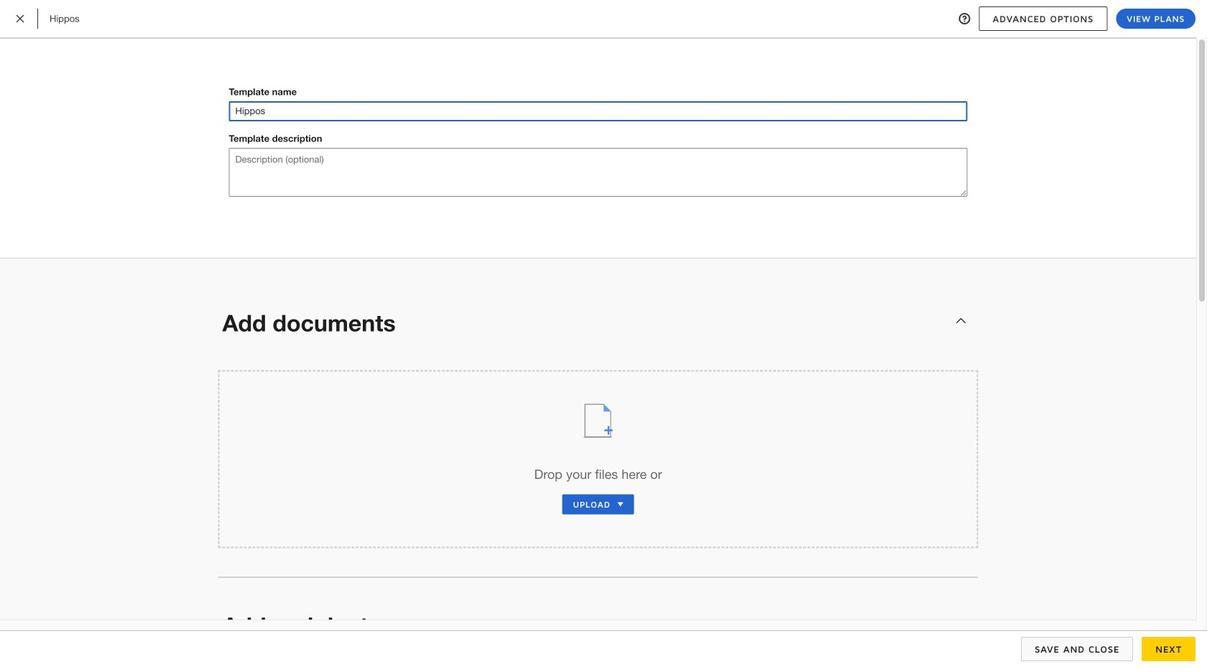 Task type: locate. For each thing, give the bounding box(es) containing it.
Template name text field
[[230, 102, 967, 121]]

Description (optional) text field
[[229, 148, 968, 197]]



Task type: vqa. For each thing, say whether or not it's contained in the screenshot.
DocuSignLogo
no



